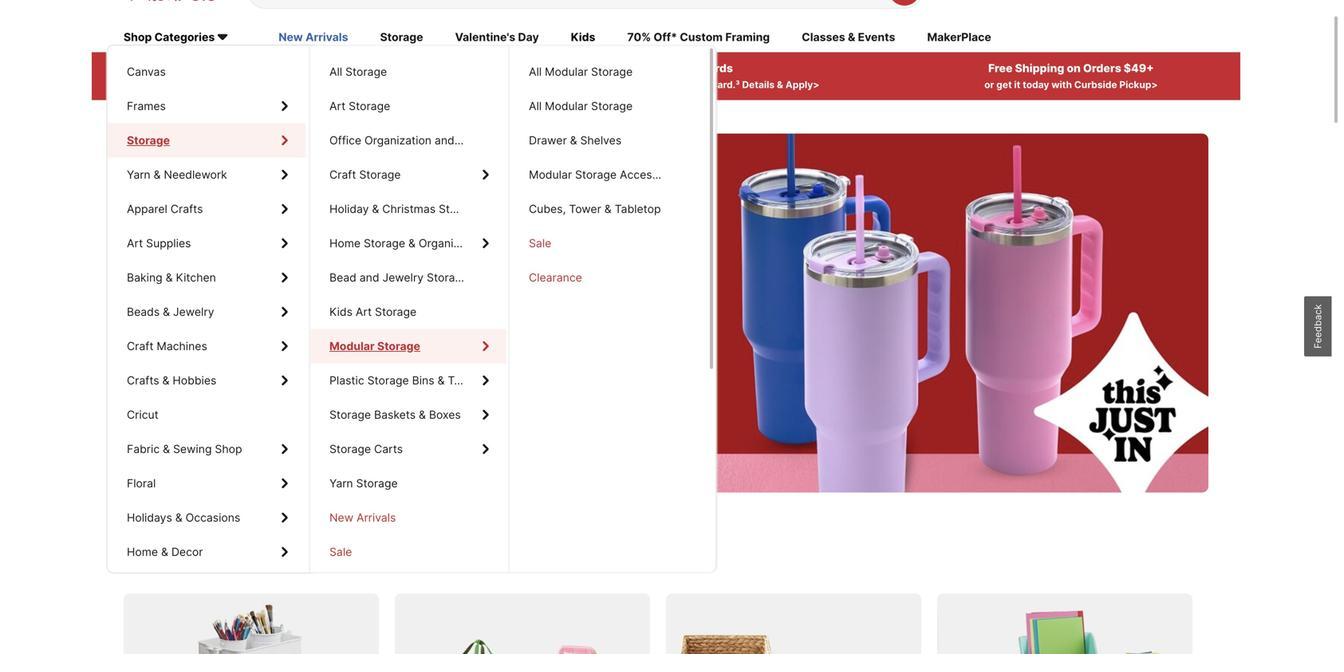 Task type: describe. For each thing, give the bounding box(es) containing it.
cricut for new arrivals
[[127, 408, 159, 422]]

kitchen for kids
[[176, 271, 216, 284]]

baking & kitchen link for storage
[[108, 260, 306, 295]]

credit
[[679, 79, 708, 91]]

1 all modular storage from the top
[[529, 65, 633, 79]]

it
[[1014, 79, 1020, 91]]

canvas link for kids
[[108, 55, 306, 89]]

canvas link for shop categories
[[108, 55, 306, 89]]

save on creative storage for every space.
[[124, 548, 509, 572]]

all inside 'link'
[[329, 65, 342, 79]]

decor for kids
[[171, 545, 203, 559]]

apparel for valentine's day
[[127, 202, 167, 216]]

art inside 'art storage' link
[[329, 99, 346, 113]]

canvas for new arrivals
[[127, 65, 166, 79]]

beads for shop categories
[[127, 305, 160, 319]]

price
[[284, 62, 312, 75]]

orders
[[1083, 62, 1121, 75]]

free shipping on orders $49+ or get it today with curbside pickup>
[[984, 62, 1158, 91]]

decor for valentine's day
[[171, 545, 203, 559]]

fabric & sewing shop link for valentine's day
[[108, 432, 306, 466]]

office
[[329, 134, 361, 147]]

plastic storage bins & totes
[[329, 374, 477, 387]]

frames for classes & events
[[127, 99, 166, 113]]

three water hyacinth baskets in white, brown and tan image
[[666, 594, 921, 654]]

20%
[[174, 62, 199, 75]]

christmas
[[382, 202, 436, 216]]

boxes
[[429, 408, 461, 422]]

fabric & sewing shop link for new arrivals
[[108, 432, 306, 466]]

fabric for kids
[[127, 442, 160, 456]]

all up when
[[529, 65, 542, 79]]

cubes,
[[529, 202, 566, 216]]

every
[[390, 548, 443, 572]]

makerplace
[[927, 30, 991, 44]]

you
[[566, 79, 584, 91]]

all storage link
[[310, 55, 507, 89]]

storage baskets & boxes
[[329, 408, 461, 422]]

frames link for kids
[[108, 89, 306, 123]]

needlework for valentine's day
[[164, 168, 227, 181]]

get
[[156, 219, 222, 267]]

70%
[[627, 30, 651, 44]]

here
[[476, 219, 557, 267]]

cricut link for valentine's day
[[108, 398, 306, 432]]

card.³
[[710, 79, 740, 91]]

plastic storage bins & totes link
[[310, 363, 507, 398]]

decor for classes & events
[[171, 545, 203, 559]]

classes
[[802, 30, 845, 44]]

totes
[[448, 374, 477, 387]]

plastic
[[329, 374, 364, 387]]

floral link for new arrivals
[[108, 466, 306, 501]]

jewelry for classes & events
[[173, 305, 214, 319]]

all down when
[[529, 99, 542, 113]]

home & decor link for new arrivals
[[108, 535, 306, 569]]

craft machines link for valentine's day
[[108, 329, 306, 363]]

floral for 70% off* custom framing
[[127, 477, 156, 490]]

cricut link for classes & events
[[108, 398, 306, 432]]

craft for new arrivals
[[127, 339, 153, 353]]

apparel crafts link for 70% off* custom framing
[[108, 192, 306, 226]]

kitchen for shop categories
[[176, 271, 216, 284]]

get
[[996, 79, 1012, 91]]

fabric for shop categories
[[127, 442, 160, 456]]

craft machines link for storage
[[108, 329, 306, 363]]

holidays for storage
[[127, 511, 172, 524]]

yarn storage
[[329, 477, 398, 490]]

michaels™
[[629, 79, 677, 91]]

holiday & christmas storage
[[329, 202, 480, 216]]

fabric & sewing shop link for classes & events
[[108, 432, 306, 466]]

valentine's day
[[455, 30, 539, 44]]

modular up plastic
[[329, 339, 375, 353]]

sewing for kids
[[173, 442, 212, 456]]

home & decor for kids
[[127, 545, 203, 559]]

0 vertical spatial new arrivals link
[[279, 29, 348, 47]]

frames for shop categories
[[127, 99, 166, 113]]

fabric & sewing shop for classes & events
[[127, 442, 242, 456]]

storage carts
[[329, 442, 403, 456]]

tabletop
[[615, 202, 661, 216]]

apply>
[[337, 79, 370, 91]]

canvas for 70% off* custom framing
[[127, 65, 166, 79]]

holidays & occasions for classes & events
[[127, 511, 240, 524]]

kids art storage
[[329, 305, 416, 319]]

cricut for storage
[[127, 408, 159, 422]]

yarn & needlework link for storage
[[108, 158, 306, 192]]

frames for valentine's day
[[127, 99, 166, 113]]

kids link
[[571, 29, 595, 47]]

home & decor for 70% off* custom framing
[[127, 545, 203, 559]]

9%
[[653, 62, 670, 75]]

shop tumblers button
[[156, 368, 273, 406]]

kids art storage link
[[310, 295, 507, 329]]

home for shop categories
[[127, 545, 158, 559]]

sewing for new arrivals
[[173, 442, 212, 456]]

framing
[[725, 30, 770, 44]]

modular down drawer
[[529, 168, 572, 181]]

beads for valentine's day
[[127, 305, 160, 319]]

apparel crafts link for new arrivals
[[108, 192, 306, 226]]

storage link for valentine's day
[[108, 123, 306, 158]]

use
[[586, 79, 603, 91]]

home storage & organization link
[[310, 226, 507, 260]]

custom
[[680, 30, 723, 44]]

beads for storage
[[127, 305, 160, 319]]

fabric & sewing shop for kids
[[127, 442, 242, 456]]

with inside free shipping on orders $49+ or get it today with curbside pickup>
[[1052, 79, 1072, 91]]

with inside the 20% off all regular price purchases with code daily23us. exclusions apply>
[[178, 79, 199, 91]]

art supplies for storage
[[127, 237, 191, 250]]

art supplies link for new arrivals
[[108, 226, 306, 260]]

20% off all regular price purchases with code daily23us. exclusions apply>
[[174, 62, 373, 91]]

events
[[858, 30, 895, 44]]

clearance
[[529, 271, 582, 284]]

exclusions
[[284, 79, 335, 91]]

2 all modular storage link from the top
[[510, 89, 706, 123]]

decor for shop categories
[[171, 545, 203, 559]]

hobbies for new arrivals
[[173, 374, 216, 387]]

70% off* custom framing link
[[627, 29, 770, 47]]

tumblers
[[204, 379, 253, 394]]

purchases
[[315, 62, 373, 75]]

home & decor for shop categories
[[127, 545, 203, 559]]

apparel crafts link for kids
[[108, 192, 306, 226]]

canvas for storage
[[127, 65, 166, 79]]

frames link for 70% off* custom framing
[[108, 89, 306, 123]]

shop for classes & events
[[215, 442, 242, 456]]

art supplies for classes & events
[[127, 237, 191, 250]]

fabric for valentine's day
[[127, 442, 160, 456]]

clearance link
[[510, 260, 706, 295]]

storage baskets & boxes link
[[310, 398, 507, 432]]

fabric & sewing shop link for shop categories
[[108, 432, 306, 466]]

your inside earn 9% in rewards when you use your michaels™ credit card.³ details & apply>
[[605, 79, 626, 91]]

home & decor link for 70% off* custom framing
[[108, 535, 306, 569]]

apparel for kids
[[127, 202, 167, 216]]

holidays & occasions for storage
[[127, 511, 240, 524]]

...
[[566, 219, 604, 267]]

classes & events link
[[802, 29, 895, 47]]

bins
[[412, 374, 434, 387]]

fabric for 70% off* custom framing
[[127, 442, 160, 456]]

match
[[402, 323, 459, 348]]

fabric & sewing shop for shop categories
[[127, 442, 242, 456]]

baking & kitchen link for 70% off* custom framing
[[108, 260, 306, 295]]

accessories
[[620, 168, 684, 181]]

modular down 'you'
[[545, 99, 588, 113]]

crafts & hobbies for new arrivals
[[127, 374, 216, 387]]

0 vertical spatial new arrivals
[[279, 30, 348, 44]]

shop tumblers
[[175, 379, 253, 394]]

yarn & needlework link for 70% off* custom framing
[[108, 158, 306, 192]]

1 horizontal spatial new
[[329, 511, 353, 524]]

for inside get your tumbler here ... for under $20!
[[156, 263, 207, 312]]

classes & events
[[802, 30, 895, 44]]

cubes, tower & tabletop
[[529, 202, 661, 216]]

art supplies for 70% off* custom framing
[[127, 237, 191, 250]]

baking & kitchen for kids
[[127, 271, 216, 284]]

floral for kids
[[127, 477, 156, 490]]

storage
[[282, 548, 354, 572]]

baking & kitchen link for shop categories
[[108, 260, 306, 295]]

jewelry for new arrivals
[[173, 305, 214, 319]]

0 vertical spatial sale link
[[510, 226, 706, 260]]

tower
[[569, 202, 601, 216]]

off*
[[654, 30, 677, 44]]

apparel for classes & events
[[127, 202, 167, 216]]

frames for new arrivals
[[127, 99, 166, 113]]

cubes, tower & tabletop link
[[510, 192, 706, 226]]

holidays & occasions link for storage
[[108, 501, 306, 535]]

fabric for new arrivals
[[127, 442, 160, 456]]

to
[[379, 323, 397, 348]]

free
[[988, 62, 1013, 75]]

baking & kitchen link for classes & events
[[108, 260, 306, 295]]

craft machines for classes & events
[[127, 339, 207, 353]]

modular storage accessories
[[529, 168, 684, 181]]

holidays & occasions for 70% off* custom framing
[[127, 511, 240, 524]]

yarn for storage
[[127, 168, 150, 181]]

today
[[1023, 79, 1049, 91]]

yarn & needlework for 70% off* custom framing
[[127, 168, 227, 181]]

crafts & hobbies link for storage
[[108, 363, 306, 398]]



Task type: vqa. For each thing, say whether or not it's contained in the screenshot.
tabler image
no



Task type: locate. For each thing, give the bounding box(es) containing it.
or
[[984, 79, 994, 91]]

cricut link for kids
[[108, 398, 306, 432]]

on up the curbside
[[1067, 62, 1081, 75]]

pickup>
[[1119, 79, 1158, 91]]

0 horizontal spatial for
[[156, 263, 207, 312]]

day
[[518, 30, 539, 44]]

hobbies for valentine's day
[[173, 374, 216, 387]]

occasions for storage
[[186, 511, 240, 524]]

1 vertical spatial new
[[329, 511, 353, 524]]

with down the 20%
[[178, 79, 199, 91]]

all
[[221, 62, 236, 75], [329, 65, 342, 79], [529, 65, 542, 79], [529, 99, 542, 113]]

your
[[605, 79, 626, 91], [231, 219, 313, 267], [256, 323, 297, 348], [464, 323, 505, 348]]

yarn & needlework for classes & events
[[127, 168, 227, 181]]

modular storage link
[[310, 329, 507, 363]]

1 vertical spatial kids
[[329, 305, 353, 319]]

home & decor link
[[108, 535, 306, 569], [108, 535, 306, 569], [108, 535, 306, 569], [108, 535, 306, 569], [108, 535, 306, 569], [108, 535, 306, 569], [108, 535, 306, 569], [108, 535, 306, 569]]

art supplies for valentine's day
[[127, 237, 191, 250]]

tumbler up bead and jewelry storage
[[323, 219, 466, 267]]

2 all modular storage from the top
[[529, 99, 633, 113]]

1 horizontal spatial arrivals
[[357, 511, 396, 524]]

shelves
[[580, 134, 622, 147]]

baking & kitchen for storage
[[127, 271, 216, 284]]

kids up customize your tumbler to match your style.
[[329, 305, 353, 319]]

sale link down yarn storage "link"
[[310, 535, 507, 569]]

1 all modular storage link from the top
[[510, 55, 706, 89]]

needlework for storage
[[164, 168, 227, 181]]

sale down yarn storage
[[329, 545, 352, 559]]

0 horizontal spatial sale link
[[310, 535, 507, 569]]

frames link for new arrivals
[[108, 89, 306, 123]]

storage link for shop categories
[[108, 123, 306, 158]]

new arrivals link
[[279, 29, 348, 47], [310, 501, 507, 535]]

in
[[672, 62, 682, 75]]

modular storage
[[329, 339, 420, 353]]

storage carts link
[[310, 432, 507, 466]]

categories
[[154, 30, 215, 44]]

1 horizontal spatial and
[[435, 134, 454, 147]]

your inside get your tumbler here ... for under $20!
[[231, 219, 313, 267]]

apparel crafts link for shop categories
[[108, 192, 306, 226]]

customize
[[156, 323, 252, 348]]

kitchen for valentine's day
[[176, 271, 216, 284]]

beads & jewelry for classes & events
[[127, 305, 214, 319]]

1 vertical spatial on
[[174, 548, 197, 572]]

home
[[329, 237, 361, 250], [127, 545, 158, 559], [127, 545, 158, 559], [127, 545, 158, 559], [127, 545, 158, 559], [127, 545, 158, 559], [127, 545, 158, 559], [127, 545, 158, 559], [127, 545, 158, 559]]

baking for kids
[[127, 271, 162, 284]]

0 vertical spatial and
[[435, 134, 454, 147]]

get your tumbler here ... for under $20!
[[156, 219, 604, 312]]

supplies for valentine's day
[[146, 237, 191, 250]]

jewelry
[[382, 271, 424, 284], [173, 305, 214, 319], [173, 305, 214, 319], [173, 305, 214, 319], [173, 305, 214, 319], [173, 305, 214, 319], [173, 305, 214, 319], [173, 305, 214, 319], [173, 305, 214, 319]]

0 vertical spatial for
[[156, 263, 207, 312]]

kids for kids
[[571, 30, 595, 44]]

0 horizontal spatial kids
[[329, 305, 353, 319]]

new arrivals down yarn storage
[[329, 511, 396, 524]]

tumbler for to
[[302, 323, 374, 348]]

1 horizontal spatial sale link
[[510, 226, 706, 260]]

shop categories
[[124, 30, 215, 44]]

baking & kitchen link
[[108, 260, 306, 295], [108, 260, 306, 295], [108, 260, 306, 295], [108, 260, 306, 295], [108, 260, 306, 295], [108, 260, 306, 295], [108, 260, 306, 295], [108, 260, 306, 295]]

crafts & hobbies link
[[108, 363, 306, 398], [108, 363, 306, 398], [108, 363, 306, 398], [108, 363, 306, 398], [108, 363, 306, 398], [108, 363, 306, 398], [108, 363, 306, 398], [108, 363, 306, 398]]

regular
[[239, 62, 281, 75]]

beads & jewelry link
[[108, 295, 306, 329], [108, 295, 306, 329], [108, 295, 306, 329], [108, 295, 306, 329], [108, 295, 306, 329], [108, 295, 306, 329], [108, 295, 306, 329], [108, 295, 306, 329]]

70% off* custom framing
[[627, 30, 770, 44]]

yarn for kids
[[127, 168, 150, 181]]

fabric & sewing shop link
[[108, 432, 306, 466], [108, 432, 306, 466], [108, 432, 306, 466], [108, 432, 306, 466], [108, 432, 306, 466], [108, 432, 306, 466], [108, 432, 306, 466], [108, 432, 306, 466]]

1 vertical spatial organization
[[419, 237, 486, 250]]

yarn & needlework link for valentine's day
[[108, 158, 306, 192]]

1 vertical spatial new arrivals
[[329, 511, 396, 524]]

new up price
[[279, 30, 303, 44]]

for up the customize
[[156, 263, 207, 312]]

crafts
[[171, 202, 203, 216], [171, 202, 203, 216], [171, 202, 203, 216], [171, 202, 203, 216], [171, 202, 203, 216], [171, 202, 203, 216], [171, 202, 203, 216], [171, 202, 203, 216], [127, 374, 159, 387], [127, 374, 159, 387], [127, 374, 159, 387], [127, 374, 159, 387], [127, 374, 159, 387], [127, 374, 159, 387], [127, 374, 159, 387], [127, 374, 159, 387]]

0 vertical spatial arrivals
[[305, 30, 348, 44]]

sale down cubes,
[[529, 237, 551, 250]]

bead and jewelry storage link
[[310, 260, 507, 295]]

1 vertical spatial tumbler
[[302, 323, 374, 348]]

arrivals down yarn storage
[[357, 511, 396, 524]]

0 horizontal spatial sale
[[329, 545, 352, 559]]

supplies for storage
[[146, 237, 191, 250]]

holidays & occasions link
[[108, 501, 306, 535], [108, 501, 306, 535], [108, 501, 306, 535], [108, 501, 306, 535], [108, 501, 306, 535], [108, 501, 306, 535], [108, 501, 306, 535], [108, 501, 306, 535]]

0 vertical spatial sale
[[529, 237, 551, 250]]

0 horizontal spatial arrivals
[[305, 30, 348, 44]]

for left every
[[359, 548, 385, 572]]

0 vertical spatial new
[[279, 30, 303, 44]]

rewards
[[685, 62, 733, 75]]

holiday
[[329, 202, 369, 216]]

colorful plastic storage bins image
[[937, 594, 1193, 654]]

baskets
[[374, 408, 416, 422]]

holidays
[[127, 511, 172, 524], [127, 511, 172, 524], [127, 511, 172, 524], [127, 511, 172, 524], [127, 511, 172, 524], [127, 511, 172, 524], [127, 511, 172, 524], [127, 511, 172, 524]]

art storage link
[[310, 89, 507, 123]]

hobbies
[[173, 374, 216, 387], [173, 374, 216, 387], [173, 374, 216, 387], [173, 374, 216, 387], [173, 374, 216, 387], [173, 374, 216, 387], [173, 374, 216, 387], [173, 374, 216, 387]]

all modular storage link up shelves
[[510, 89, 706, 123]]

arrivals up purchases
[[305, 30, 348, 44]]

yarn & needlework link
[[108, 158, 306, 192], [108, 158, 306, 192], [108, 158, 306, 192], [108, 158, 306, 192], [108, 158, 306, 192], [108, 158, 306, 192], [108, 158, 306, 192], [108, 158, 306, 192]]

shop for new arrivals
[[215, 442, 242, 456]]

bead and jewelry storage
[[329, 271, 468, 284]]

art supplies link for 70% off* custom framing
[[108, 226, 306, 260]]

art supplies link for valentine's day
[[108, 226, 306, 260]]

with right today
[[1052, 79, 1072, 91]]

1 vertical spatial all modular storage
[[529, 99, 633, 113]]

white rolling cart with art supplies image
[[124, 594, 379, 654]]

yarn & needlework for valentine's day
[[127, 168, 227, 181]]

canvas link
[[108, 55, 306, 89], [108, 55, 306, 89], [108, 55, 306, 89], [108, 55, 306, 89], [108, 55, 306, 89], [108, 55, 306, 89], [108, 55, 306, 89], [108, 55, 306, 89]]

fabric & sewing shop link for storage
[[108, 432, 306, 466]]

on inside free shipping on orders $49+ or get it today with curbside pickup>
[[1067, 62, 1081, 75]]

sale link down cubes, tower & tabletop
[[510, 226, 706, 260]]

new arrivals
[[279, 30, 348, 44], [329, 511, 396, 524]]

and right bead
[[360, 271, 379, 284]]

tumbler
[[323, 219, 466, 267], [302, 323, 374, 348]]

apparel crafts for storage
[[127, 202, 203, 216]]

home & decor link for kids
[[108, 535, 306, 569]]

shop for storage
[[215, 442, 242, 456]]

$49+
[[1124, 62, 1154, 75]]

1 horizontal spatial for
[[359, 548, 385, 572]]

supplies for kids
[[146, 237, 191, 250]]

1 vertical spatial arrivals
[[357, 511, 396, 524]]

0 vertical spatial all modular storage
[[529, 65, 633, 79]]

earn 9% in rewards when you use your michaels™ credit card.³ details & apply>
[[538, 62, 820, 91]]

modular up 'you'
[[545, 65, 588, 79]]

jewelry for valentine's day
[[173, 305, 214, 319]]

under
[[217, 263, 323, 312]]

jewelry for shop categories
[[173, 305, 214, 319]]

code
[[201, 79, 224, 91]]

kitchen for classes & events
[[176, 271, 216, 284]]

yarn for new arrivals
[[127, 168, 150, 181]]

$20!
[[332, 263, 414, 312]]

tumbler inside get your tumbler here ... for under $20!
[[323, 219, 466, 267]]

shop categories link
[[124, 29, 247, 47]]

art for storage
[[127, 237, 143, 250]]

all modular storage up 'you'
[[529, 65, 633, 79]]

holidays & occasions for valentine's day
[[127, 511, 240, 524]]

sewing for storage
[[173, 442, 212, 456]]

all right off
[[221, 62, 236, 75]]

supplies for 70% off* custom framing
[[146, 237, 191, 250]]

on right save at the left bottom
[[174, 548, 197, 572]]

jewelry inside bead and jewelry storage link
[[382, 271, 424, 284]]

&
[[848, 30, 855, 44], [777, 79, 783, 91], [570, 134, 577, 147], [154, 168, 161, 181], [154, 168, 161, 181], [154, 168, 161, 181], [154, 168, 161, 181], [154, 168, 161, 181], [154, 168, 161, 181], [154, 168, 161, 181], [154, 168, 161, 181], [372, 202, 379, 216], [604, 202, 612, 216], [408, 237, 416, 250], [166, 271, 173, 284], [166, 271, 173, 284], [166, 271, 173, 284], [166, 271, 173, 284], [166, 271, 173, 284], [166, 271, 173, 284], [166, 271, 173, 284], [166, 271, 173, 284], [163, 305, 170, 319], [163, 305, 170, 319], [163, 305, 170, 319], [163, 305, 170, 319], [163, 305, 170, 319], [163, 305, 170, 319], [163, 305, 170, 319], [163, 305, 170, 319], [162, 374, 170, 387], [162, 374, 170, 387], [162, 374, 170, 387], [162, 374, 170, 387], [162, 374, 170, 387], [162, 374, 170, 387], [162, 374, 170, 387], [162, 374, 170, 387], [438, 374, 445, 387], [419, 408, 426, 422], [163, 442, 170, 456], [163, 442, 170, 456], [163, 442, 170, 456], [163, 442, 170, 456], [163, 442, 170, 456], [163, 442, 170, 456], [163, 442, 170, 456], [163, 442, 170, 456], [175, 511, 182, 524], [175, 511, 182, 524], [175, 511, 182, 524], [175, 511, 182, 524], [175, 511, 182, 524], [175, 511, 182, 524], [175, 511, 182, 524], [175, 511, 182, 524], [161, 545, 168, 559], [161, 545, 168, 559], [161, 545, 168, 559], [161, 545, 168, 559], [161, 545, 168, 559], [161, 545, 168, 559], [161, 545, 168, 559], [161, 545, 168, 559]]

home storage & organization
[[329, 237, 486, 250]]

canvas for shop categories
[[127, 65, 166, 79]]

machines for new arrivals
[[157, 339, 207, 353]]

drawer & shelves link
[[510, 123, 706, 158]]

0 horizontal spatial on
[[174, 548, 197, 572]]

kitchen for 70% off* custom framing
[[176, 271, 216, 284]]

1 horizontal spatial kids
[[571, 30, 595, 44]]

0 vertical spatial kids
[[571, 30, 595, 44]]

blue, pink, and purple tumblers on red background image
[[124, 134, 1208, 493]]

arrivals for bottommost new arrivals "link"
[[357, 511, 396, 524]]

yarn storage link
[[310, 466, 507, 501]]

makerplace link
[[927, 29, 991, 47]]

sale link
[[510, 226, 706, 260], [310, 535, 507, 569]]

home & decor for classes & events
[[127, 545, 203, 559]]

yarn inside "link"
[[329, 477, 353, 490]]

apparel for shop categories
[[127, 202, 167, 216]]

new down yarn storage
[[329, 511, 353, 524]]

floral link for classes & events
[[108, 466, 306, 501]]

office organization and storage
[[329, 134, 499, 147]]

new arrivals link up price
[[279, 29, 348, 47]]

kids for kids art storage
[[329, 305, 353, 319]]

floral for classes & events
[[127, 477, 156, 490]]

0 horizontal spatial and
[[360, 271, 379, 284]]

1 vertical spatial sale link
[[310, 535, 507, 569]]

craft machines link for shop categories
[[108, 329, 306, 363]]

organization down 'art storage' link
[[365, 134, 432, 147]]

craft for classes & events
[[127, 339, 153, 353]]

floral link for kids
[[108, 466, 306, 501]]

valentine's
[[455, 30, 515, 44]]

all modular storage down 'you'
[[529, 99, 633, 113]]

modular
[[545, 65, 588, 79], [545, 99, 588, 113], [529, 168, 572, 181], [329, 339, 375, 353]]

holidays for valentine's day
[[127, 511, 172, 524]]

1 horizontal spatial on
[[1067, 62, 1081, 75]]

storage inside "link"
[[356, 477, 398, 490]]

shop inside button
[[175, 379, 202, 394]]

occasions for classes & events
[[186, 511, 240, 524]]

floral
[[127, 477, 156, 490], [127, 477, 156, 490], [127, 477, 156, 490], [127, 477, 156, 490], [127, 477, 156, 490], [127, 477, 156, 490], [127, 477, 156, 490], [127, 477, 156, 490]]

2 with from the left
[[1052, 79, 1072, 91]]

beads
[[127, 305, 160, 319], [127, 305, 160, 319], [127, 305, 160, 319], [127, 305, 160, 319], [127, 305, 160, 319], [127, 305, 160, 319], [127, 305, 160, 319], [127, 305, 160, 319]]

apply>
[[786, 79, 820, 91]]

off
[[201, 62, 219, 75]]

baking & kitchen for valentine's day
[[127, 271, 216, 284]]

holiday storage containers image
[[395, 594, 650, 654]]

shop for valentine's day
[[215, 442, 242, 456]]

kids up 'you'
[[571, 30, 595, 44]]

office organization and storage link
[[310, 123, 507, 158]]

supplies for shop categories
[[146, 237, 191, 250]]

crafts & hobbies for valentine's day
[[127, 374, 216, 387]]

canvas for classes & events
[[127, 65, 166, 79]]

0 vertical spatial on
[[1067, 62, 1081, 75]]

earn
[[625, 62, 650, 75]]

craft for valentine's day
[[127, 339, 153, 353]]

1 vertical spatial sale
[[329, 545, 352, 559]]

canvas link for storage
[[108, 55, 306, 89]]

baking & kitchen for new arrivals
[[127, 271, 216, 284]]

storage inside 'link'
[[345, 65, 387, 79]]

details
[[742, 79, 775, 91]]

0 horizontal spatial with
[[178, 79, 199, 91]]

drawer
[[529, 134, 567, 147]]

1 horizontal spatial sale
[[529, 237, 551, 250]]

home for kids
[[127, 545, 158, 559]]

all inside the 20% off all regular price purchases with code daily23us. exclusions apply>
[[221, 62, 236, 75]]

valentine's day link
[[455, 29, 539, 47]]

new arrivals up price
[[279, 30, 348, 44]]

art
[[329, 99, 346, 113], [127, 237, 143, 250], [127, 237, 143, 250], [127, 237, 143, 250], [127, 237, 143, 250], [127, 237, 143, 250], [127, 237, 143, 250], [127, 237, 143, 250], [127, 237, 143, 250], [356, 305, 372, 319]]

fabric & sewing shop for 70% off* custom framing
[[127, 442, 242, 456]]

cricut link for new arrivals
[[108, 398, 306, 432]]

needlework
[[164, 168, 227, 181], [164, 168, 227, 181], [164, 168, 227, 181], [164, 168, 227, 181], [164, 168, 227, 181], [164, 168, 227, 181], [164, 168, 227, 181], [164, 168, 227, 181]]

0 vertical spatial organization
[[365, 134, 432, 147]]

yarn for 70% off* custom framing
[[127, 168, 150, 181]]

canvas for valentine's day
[[127, 65, 166, 79]]

craft storage link
[[310, 158, 507, 192]]

beads & jewelry for storage
[[127, 305, 214, 319]]

craft machines
[[127, 339, 207, 353], [127, 339, 207, 353], [127, 339, 207, 353], [127, 339, 207, 353], [127, 339, 207, 353], [127, 339, 207, 353], [127, 339, 207, 353], [127, 339, 207, 353]]

craft
[[329, 168, 356, 181], [127, 339, 153, 353], [127, 339, 153, 353], [127, 339, 153, 353], [127, 339, 153, 353], [127, 339, 153, 353], [127, 339, 153, 353], [127, 339, 153, 353], [127, 339, 153, 353]]

1 horizontal spatial with
[[1052, 79, 1072, 91]]

apparel crafts link
[[108, 192, 306, 226], [108, 192, 306, 226], [108, 192, 306, 226], [108, 192, 306, 226], [108, 192, 306, 226], [108, 192, 306, 226], [108, 192, 306, 226], [108, 192, 306, 226]]

1 vertical spatial and
[[360, 271, 379, 284]]

art storage
[[329, 99, 390, 113]]

home & decor for new arrivals
[[127, 545, 203, 559]]

machines for 70% off* custom framing
[[157, 339, 207, 353]]

frames for 70% off* custom framing
[[127, 99, 166, 113]]

1 vertical spatial for
[[359, 548, 385, 572]]

new arrivals link up every
[[310, 501, 507, 535]]

apparel crafts link for valentine's day
[[108, 192, 306, 226]]

sewing for classes & events
[[173, 442, 212, 456]]

tumbler down kids art storage
[[302, 323, 374, 348]]

sewing
[[173, 442, 212, 456], [173, 442, 212, 456], [173, 442, 212, 456], [173, 442, 212, 456], [173, 442, 212, 456], [173, 442, 212, 456], [173, 442, 212, 456], [173, 442, 212, 456]]

1 with from the left
[[178, 79, 199, 91]]

baking for valentine's day
[[127, 271, 162, 284]]

holiday & christmas storage link
[[310, 192, 507, 226]]

apparel crafts link for classes & events
[[108, 192, 306, 226]]

craft machines link for classes & events
[[108, 329, 306, 363]]

crafts & hobbies
[[127, 374, 216, 387], [127, 374, 216, 387], [127, 374, 216, 387], [127, 374, 216, 387], [127, 374, 216, 387], [127, 374, 216, 387], [127, 374, 216, 387], [127, 374, 216, 387]]

all up apply>
[[329, 65, 342, 79]]

art supplies for shop categories
[[127, 237, 191, 250]]

and down 'art storage' link
[[435, 134, 454, 147]]

art for 70% off* custom framing
[[127, 237, 143, 250]]

beads for classes & events
[[127, 305, 160, 319]]

daily23us.
[[226, 79, 282, 91]]

machines
[[157, 339, 207, 353], [157, 339, 207, 353], [157, 339, 207, 353], [157, 339, 207, 353], [157, 339, 207, 353], [157, 339, 207, 353], [157, 339, 207, 353], [157, 339, 207, 353]]

baking & kitchen
[[127, 271, 216, 284], [127, 271, 216, 284], [127, 271, 216, 284], [127, 271, 216, 284], [127, 271, 216, 284], [127, 271, 216, 284], [127, 271, 216, 284], [127, 271, 216, 284]]

arrivals for topmost new arrivals "link"
[[305, 30, 348, 44]]

all modular storage link down kids link
[[510, 55, 706, 89]]

beads & jewelry link for classes & events
[[108, 295, 306, 329]]

art supplies link
[[108, 226, 306, 260], [108, 226, 306, 260], [108, 226, 306, 260], [108, 226, 306, 260], [108, 226, 306, 260], [108, 226, 306, 260], [108, 226, 306, 260], [108, 226, 306, 260]]

frames link
[[108, 89, 306, 123], [108, 89, 306, 123], [108, 89, 306, 123], [108, 89, 306, 123], [108, 89, 306, 123], [108, 89, 306, 123], [108, 89, 306, 123], [108, 89, 306, 123]]

holidays for 70% off* custom framing
[[127, 511, 172, 524]]

0 vertical spatial tumbler
[[323, 219, 466, 267]]

cricut for classes & events
[[127, 408, 159, 422]]

craft for storage
[[127, 339, 153, 353]]

0 horizontal spatial new
[[279, 30, 303, 44]]

craft for kids
[[127, 339, 153, 353]]

organization down christmas
[[419, 237, 486, 250]]

yarn & needlework for new arrivals
[[127, 168, 227, 181]]

1 vertical spatial new arrivals link
[[310, 501, 507, 535]]

& inside earn 9% in rewards when you use your michaels™ credit card.³ details & apply>
[[777, 79, 783, 91]]

canvas link for new arrivals
[[108, 55, 306, 89]]

shop
[[124, 30, 152, 44], [175, 379, 202, 394], [215, 442, 242, 456], [215, 442, 242, 456], [215, 442, 242, 456], [215, 442, 242, 456], [215, 442, 242, 456], [215, 442, 242, 456], [215, 442, 242, 456], [215, 442, 242, 456]]

creative
[[202, 548, 278, 572]]

apparel crafts for 70% off* custom framing
[[127, 202, 203, 216]]

needlework for kids
[[164, 168, 227, 181]]

curbside
[[1074, 79, 1117, 91]]

beads & jewelry link for valentine's day
[[108, 295, 306, 329]]

art supplies link for kids
[[108, 226, 306, 260]]

art supplies link for shop categories
[[108, 226, 306, 260]]

art inside kids art storage link
[[356, 305, 372, 319]]

frames link for classes & events
[[108, 89, 306, 123]]

save
[[124, 548, 169, 572]]



